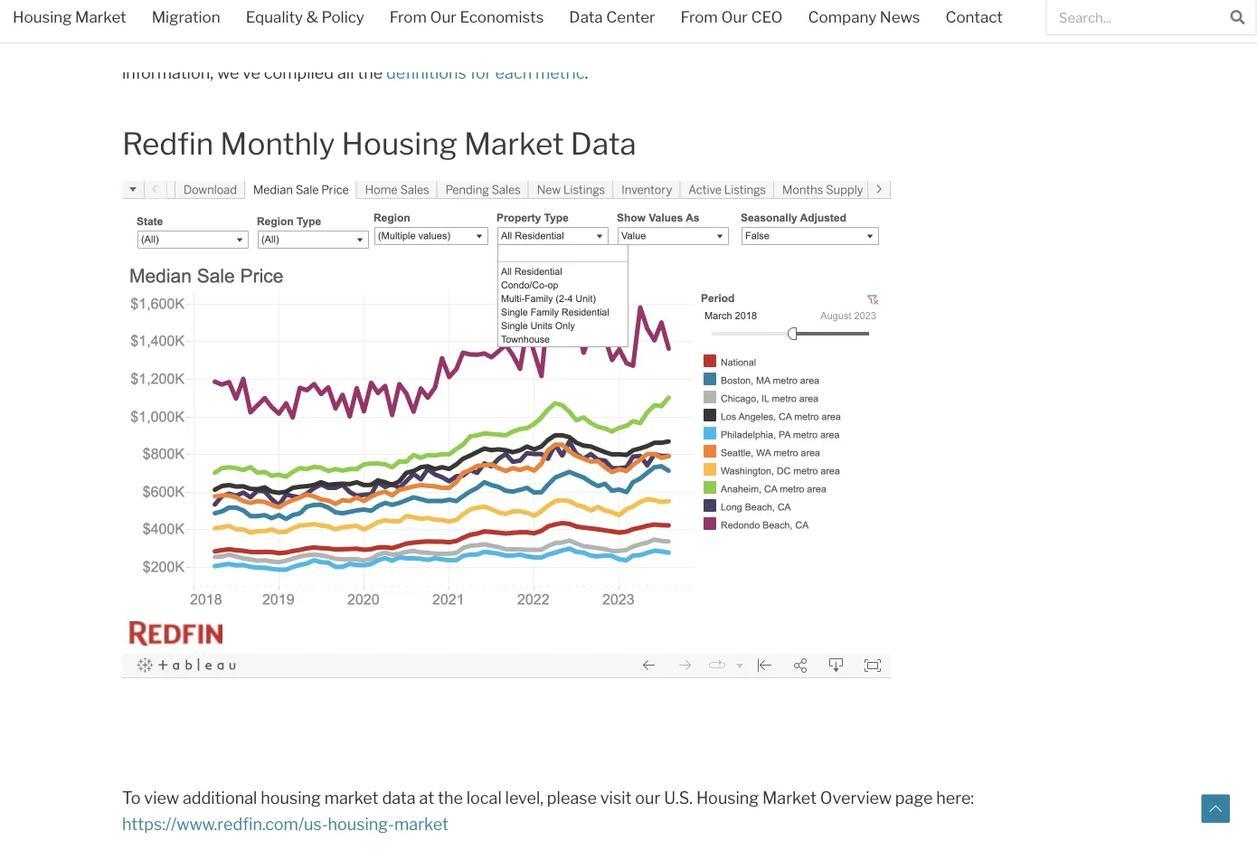 Task type: locate. For each thing, give the bounding box(es) containing it.
1 vertical spatial local
[[466, 788, 502, 808]]

page
[[895, 788, 933, 808]]

1 vertical spatial please
[[547, 788, 597, 808]]

download
[[808, 36, 882, 56]]

from our economists
[[390, 8, 544, 26]]

here inside all data here is computed daily as either a rolling 1, 4 or 12-week window. the local data is grouped by metropolitan area and by county. all of this data is subject to revisions weekly and should be viewed with caution. if there are any concerns about the data or questions about metric definitions, please e-mail econdata@redfin.com or press@redfin.com. you can download the full dataset
[[182, 0, 217, 4]]

0 horizontal spatial about
[[122, 36, 166, 56]]

migration
[[152, 8, 220, 26]]

by
[[859, 0, 877, 4], [1051, 0, 1069, 4]]

local left 'level,'
[[466, 788, 502, 808]]

full
[[914, 36, 938, 56]]

1 horizontal spatial by
[[1051, 0, 1069, 4]]

here
[[182, 0, 217, 4], [1002, 36, 1037, 56]]

about
[[911, 10, 956, 30], [122, 36, 166, 56]]

all
[[122, 0, 142, 4], [122, 10, 142, 30]]

0 horizontal spatial from
[[390, 8, 427, 26]]

contact link
[[933, 0, 1015, 38]]

about down of
[[122, 36, 166, 56]]

0 horizontal spatial our
[[430, 8, 457, 26]]

data
[[145, 0, 179, 4], [739, 0, 773, 4], [196, 10, 230, 30], [988, 10, 1021, 30], [382, 788, 416, 808]]

12-
[[535, 0, 559, 4]]

. for more information, we've compiled all the
[[122, 36, 1111, 82]]

Search... search field
[[1047, 0, 1219, 34]]

market down each
[[464, 125, 564, 162]]

data down . for more information, we've compiled all the
[[571, 125, 637, 162]]

here up migration
[[182, 0, 217, 4]]

1 horizontal spatial local
[[700, 0, 736, 4]]

0 vertical spatial market
[[324, 788, 379, 808]]

1 horizontal spatial metric
[[535, 62, 585, 82]]

is left equality on the top left
[[233, 10, 245, 30]]

data
[[569, 8, 603, 26], [571, 125, 637, 162]]

0 horizontal spatial here
[[182, 0, 217, 4]]

1 from from the left
[[390, 8, 427, 26]]

2 vertical spatial housing
[[696, 788, 759, 808]]

1 horizontal spatial please
[[547, 788, 597, 808]]

the right at
[[438, 788, 463, 808]]

we've
[[217, 62, 260, 82]]

county.
[[1072, 0, 1127, 4]]

1 horizontal spatial or
[[583, 36, 599, 56]]

0 horizontal spatial please
[[310, 36, 359, 56]]

metric right each
[[535, 62, 585, 82]]

the right all on the top left of page
[[357, 62, 383, 82]]

definitions,
[[222, 36, 306, 56]]

are
[[780, 10, 804, 30]]

the inside . for more information, we've compiled all the
[[357, 62, 383, 82]]

our down a
[[430, 8, 457, 26]]

0 horizontal spatial or
[[516, 0, 532, 4]]

0 vertical spatial data
[[569, 8, 603, 26]]

from
[[390, 8, 427, 26], [681, 8, 718, 26]]

0 vertical spatial here
[[182, 0, 217, 4]]

all left of
[[122, 10, 142, 30]]

2 from from the left
[[681, 8, 718, 26]]

and right 'area'
[[1019, 0, 1047, 4]]

equality & policy link
[[233, 0, 377, 38]]

data up of
[[145, 0, 179, 4]]

0 vertical spatial market
[[75, 8, 126, 26]]

please left visit
[[547, 788, 597, 808]]

company news
[[808, 8, 920, 26]]

to
[[122, 788, 141, 808]]

from down the either on the top left of the page
[[390, 8, 427, 26]]

or
[[516, 0, 532, 4], [1025, 10, 1041, 30], [583, 36, 599, 56]]

metropolitan
[[881, 0, 979, 4]]

area
[[982, 0, 1016, 4]]

each
[[495, 62, 532, 82]]

market left of
[[75, 8, 126, 26]]

by up 'company news'
[[859, 0, 877, 4]]

0 horizontal spatial metric
[[170, 36, 219, 56]]

. left for on the right of the page
[[1037, 36, 1040, 56]]

1 horizontal spatial and
[[1019, 0, 1047, 4]]

the
[[667, 0, 697, 4]]

housing market link
[[0, 0, 139, 38]]

our
[[635, 788, 660, 808]]

is up migration
[[220, 0, 233, 4]]

0 horizontal spatial by
[[859, 0, 877, 4]]

https://www.redfin.com/us-housing-market link
[[122, 814, 448, 834]]

data up there
[[739, 0, 773, 4]]

data left at
[[382, 788, 416, 808]]

1 vertical spatial here
[[1002, 36, 1037, 56]]

is
[[220, 0, 233, 4], [776, 0, 789, 4], [233, 10, 245, 30]]

0 vertical spatial and
[[1019, 0, 1047, 4]]

view
[[144, 788, 179, 808]]

caution.
[[657, 10, 717, 30]]

market down at
[[394, 814, 448, 834]]

2 horizontal spatial market
[[762, 788, 817, 808]]

or up here link
[[1025, 10, 1041, 30]]

equality
[[246, 8, 303, 26]]

or right 4
[[516, 0, 532, 4]]

here left for on the right of the page
[[1002, 36, 1037, 56]]

1 horizontal spatial our
[[721, 8, 748, 26]]

1 our from the left
[[430, 8, 457, 26]]

definitions for each metric .
[[386, 62, 588, 82]]

0 vertical spatial about
[[911, 10, 956, 30]]

1 by from the left
[[859, 0, 877, 4]]

1 horizontal spatial housing
[[341, 125, 457, 162]]

0 vertical spatial please
[[310, 36, 359, 56]]

and down rolling
[[455, 10, 484, 30]]

market up the housing-
[[324, 788, 379, 808]]

company news link
[[795, 0, 933, 38]]

the
[[959, 10, 984, 30], [885, 36, 911, 56], [357, 62, 383, 82], [438, 788, 463, 808]]

by up questions
[[1051, 0, 1069, 4]]

about down metropolitan
[[911, 10, 956, 30]]

1 vertical spatial market
[[394, 814, 448, 834]]

migration link
[[139, 0, 233, 38]]

or down the viewed
[[583, 36, 599, 56]]

to view additional housing market data at the local level, please visit our u.s. housing market overview page here: https://www.redfin.com/us-housing-market
[[122, 788, 974, 834]]

1 vertical spatial and
[[455, 10, 484, 30]]

0 vertical spatial all
[[122, 0, 142, 4]]

all
[[337, 62, 354, 82]]

from for from our economists
[[390, 8, 427, 26]]

market
[[75, 8, 126, 26], [464, 125, 564, 162], [762, 788, 817, 808]]

definitions
[[386, 62, 466, 82]]

1 vertical spatial all
[[122, 10, 142, 30]]

our for economists
[[430, 8, 457, 26]]

1,
[[487, 0, 498, 4]]

our left ceo
[[721, 8, 748, 26]]

metric
[[170, 36, 219, 56], [535, 62, 585, 82]]

1 vertical spatial .
[[585, 62, 588, 82]]

2 our from the left
[[721, 8, 748, 26]]

data down week
[[569, 8, 603, 26]]

1 horizontal spatial from
[[681, 8, 718, 26]]

metric inside all data here is computed daily as either a rolling 1, 4 or 12-week window. the local data is grouped by metropolitan area and by county. all of this data is subject to revisions weekly and should be viewed with caution. if there are any concerns about the data or questions about metric definitions, please e-mail econdata@redfin.com or press@redfin.com. you can download the full dataset
[[170, 36, 219, 56]]

if
[[721, 10, 732, 30]]

0 horizontal spatial local
[[466, 788, 502, 808]]

please inside all data here is computed daily as either a rolling 1, 4 or 12-week window. the local data is grouped by metropolitan area and by county. all of this data is subject to revisions weekly and should be viewed with caution. if there are any concerns about the data or questions about metric definitions, please e-mail econdata@redfin.com or press@redfin.com. you can download the full dataset
[[310, 36, 359, 56]]

and
[[1019, 0, 1047, 4], [455, 10, 484, 30]]

data inside the to view additional housing market data at the local level, please visit our u.s. housing market overview page here: https://www.redfin.com/us-housing-market
[[382, 788, 416, 808]]

please up all on the top left of page
[[310, 36, 359, 56]]

grouped
[[792, 0, 856, 4]]

local up if
[[700, 0, 736, 4]]

contact
[[945, 8, 1003, 26]]

of
[[145, 10, 161, 30]]

2 all from the top
[[122, 10, 142, 30]]

local inside the to view additional housing market data at the local level, please visit our u.s. housing market overview page here: https://www.redfin.com/us-housing-market
[[466, 788, 502, 808]]

market left overview
[[762, 788, 817, 808]]

&
[[306, 8, 318, 26]]

the inside the to view additional housing market data at the local level, please visit our u.s. housing market overview page here: https://www.redfin.com/us-housing-market
[[438, 788, 463, 808]]

0 vertical spatial housing
[[13, 8, 72, 26]]

None search field
[[1046, 0, 1256, 35]]

0 horizontal spatial housing
[[13, 8, 72, 26]]

1 vertical spatial data
[[571, 125, 637, 162]]

2 horizontal spatial housing
[[696, 788, 759, 808]]

our
[[430, 8, 457, 26], [721, 8, 748, 26]]

1 vertical spatial market
[[464, 125, 564, 162]]

0 horizontal spatial market
[[75, 8, 126, 26]]

2 vertical spatial or
[[583, 36, 599, 56]]

the up dataset
[[959, 10, 984, 30]]

1 vertical spatial metric
[[535, 62, 585, 82]]

1 horizontal spatial market
[[464, 125, 564, 162]]

center
[[606, 8, 655, 26]]

housing inside the to view additional housing market data at the local level, please visit our u.s. housing market overview page here: https://www.redfin.com/us-housing-market
[[696, 788, 759, 808]]

all up housing market at top
[[122, 0, 142, 4]]

local
[[700, 0, 736, 4], [466, 788, 502, 808]]

. down the viewed
[[585, 62, 588, 82]]

viewed
[[564, 10, 618, 30]]

1 vertical spatial or
[[1025, 10, 1041, 30]]

0 vertical spatial local
[[700, 0, 736, 4]]

local inside all data here is computed daily as either a rolling 1, 4 or 12-week window. the local data is grouped by metropolitan area and by county. all of this data is subject to revisions weekly and should be viewed with caution. if there are any concerns about the data or questions about metric definitions, please e-mail econdata@redfin.com or press@redfin.com. you can download the full dataset
[[700, 0, 736, 4]]

2 horizontal spatial or
[[1025, 10, 1041, 30]]

0 vertical spatial .
[[1037, 36, 1040, 56]]

1 horizontal spatial .
[[1037, 36, 1040, 56]]

computed
[[236, 0, 314, 4]]

0 vertical spatial metric
[[170, 36, 219, 56]]

metric down 'this' on the left top
[[170, 36, 219, 56]]

0 vertical spatial or
[[516, 0, 532, 4]]

2 vertical spatial market
[[762, 788, 817, 808]]

level,
[[505, 788, 544, 808]]

from down the
[[681, 8, 718, 26]]

housing
[[261, 788, 321, 808]]



Task type: describe. For each thing, give the bounding box(es) containing it.
housing market
[[13, 8, 126, 26]]

additional
[[183, 788, 257, 808]]

you
[[745, 36, 774, 56]]

e-
[[363, 36, 379, 56]]

to
[[308, 10, 324, 30]]

1 horizontal spatial about
[[911, 10, 956, 30]]

is up are
[[776, 0, 789, 4]]

be
[[541, 10, 560, 30]]

news
[[880, 8, 920, 26]]

information,
[[122, 62, 213, 82]]

policy
[[322, 8, 364, 26]]

equality & policy
[[246, 8, 364, 26]]

data right 'this' on the left top
[[196, 10, 230, 30]]

definitions for each metric link
[[386, 62, 585, 82]]

window.
[[603, 0, 664, 4]]

ceo
[[751, 8, 783, 26]]

daily
[[317, 0, 352, 4]]

with
[[621, 10, 654, 30]]

as
[[356, 0, 373, 4]]

. inside . for more information, we've compiled all the
[[1037, 36, 1040, 56]]

monthly
[[220, 125, 335, 162]]

revisions
[[327, 10, 395, 30]]

the left full
[[885, 36, 911, 56]]

mail
[[379, 36, 410, 56]]

housing-
[[328, 814, 394, 834]]

market inside the to view additional housing market data at the local level, please visit our u.s. housing market overview page here: https://www.redfin.com/us-housing-market
[[762, 788, 817, 808]]

compiled
[[264, 62, 334, 82]]

redfin
[[122, 125, 214, 162]]

should
[[487, 10, 538, 30]]

2 by from the left
[[1051, 0, 1069, 4]]

all data here is computed daily as either a rolling 1, 4 or 12-week window. the local data is grouped by metropolitan area and by county. all of this data is subject to revisions weekly and should be viewed with caution. if there are any concerns about the data or questions about metric definitions, please e-mail econdata@redfin.com or press@redfin.com. you can download the full dataset
[[122, 0, 1127, 56]]

any
[[807, 10, 834, 30]]

here:
[[936, 788, 974, 808]]

rolling
[[437, 0, 484, 4]]

concerns
[[838, 10, 908, 30]]

from our ceo
[[681, 8, 783, 26]]

from our ceo link
[[668, 0, 795, 38]]

a
[[425, 0, 434, 4]]

either
[[376, 0, 421, 4]]

data center link
[[556, 0, 668, 38]]

0 horizontal spatial and
[[455, 10, 484, 30]]

0 horizontal spatial .
[[585, 62, 588, 82]]

economists
[[460, 8, 544, 26]]

more
[[1071, 36, 1111, 56]]

here link
[[1002, 36, 1037, 56]]

can
[[777, 36, 804, 56]]

company
[[808, 8, 877, 26]]

1 vertical spatial housing
[[341, 125, 457, 162]]

week
[[559, 0, 600, 4]]

there
[[735, 10, 776, 30]]

weekly
[[399, 10, 452, 30]]

our for ceo
[[721, 8, 748, 26]]

redfin monthly housing market data
[[122, 125, 637, 162]]

subject
[[249, 10, 305, 30]]

from for from our ceo
[[681, 8, 718, 26]]

https://www.redfin.com/us-
[[122, 814, 328, 834]]

search image
[[1230, 10, 1245, 24]]

data inside data center link
[[569, 8, 603, 26]]

questions
[[1044, 10, 1119, 30]]

market inside housing market link
[[75, 8, 126, 26]]

at
[[419, 788, 434, 808]]

1 vertical spatial about
[[122, 36, 166, 56]]

1 horizontal spatial market
[[394, 814, 448, 834]]

4
[[502, 0, 512, 4]]

dataset
[[941, 36, 999, 56]]

data down 'area'
[[988, 10, 1021, 30]]

u.s.
[[664, 788, 693, 808]]

visit
[[600, 788, 632, 808]]

econdata@redfin.com
[[413, 36, 579, 56]]

data center
[[569, 8, 655, 26]]

for
[[470, 62, 492, 82]]

from our economists link
[[377, 0, 556, 38]]

please inside the to view additional housing market data at the local level, please visit our u.s. housing market overview page here: https://www.redfin.com/us-housing-market
[[547, 788, 597, 808]]

overview
[[820, 788, 892, 808]]

1 horizontal spatial here
[[1002, 36, 1037, 56]]

1 all from the top
[[122, 0, 142, 4]]

for
[[1043, 36, 1068, 56]]

this
[[164, 10, 192, 30]]

press@redfin.com.
[[602, 36, 742, 56]]

0 horizontal spatial market
[[324, 788, 379, 808]]



Task type: vqa. For each thing, say whether or not it's contained in the screenshot.
North Broad St At North Ave's 59
no



